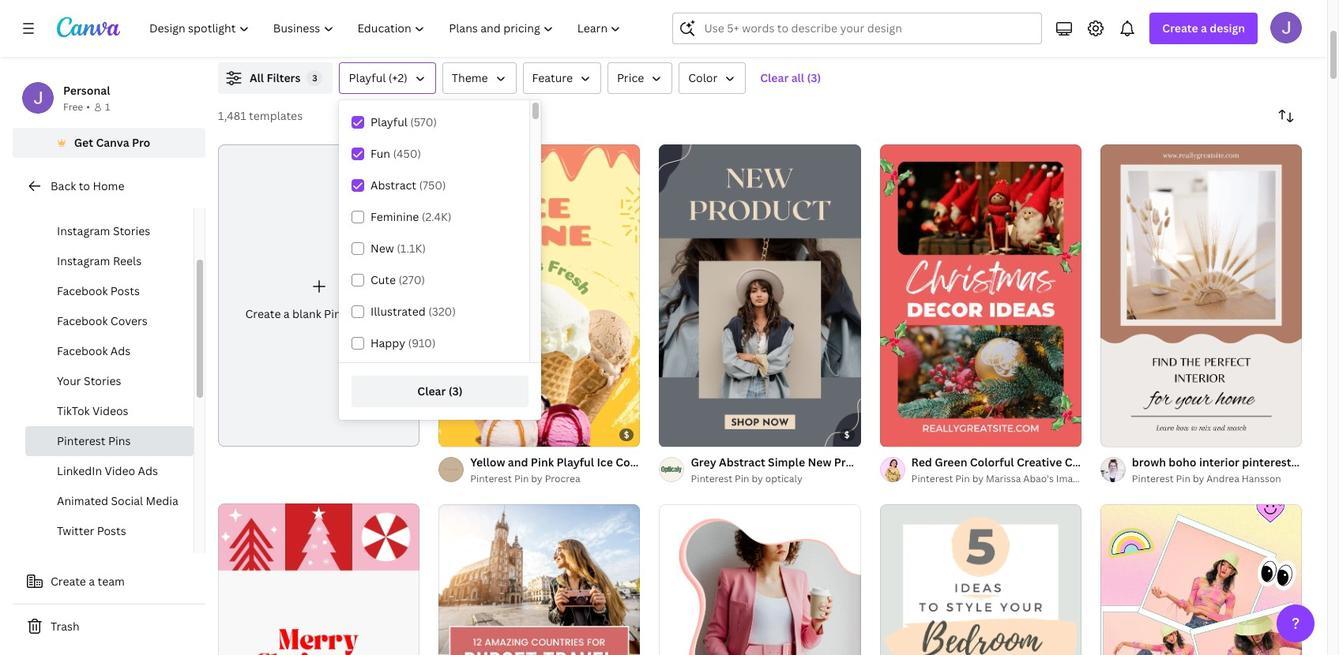 Task type: describe. For each thing, give the bounding box(es) containing it.
back to home
[[51, 179, 124, 194]]

hansson
[[1242, 472, 1281, 486]]

a for design
[[1201, 21, 1207, 36]]

twitter posts link
[[25, 517, 194, 547]]

feature
[[532, 70, 573, 85]]

pinterest up pinterest pin by andrea hansson 'link'
[[1157, 455, 1206, 470]]

pinterest down "grey"
[[691, 472, 733, 486]]

twitter
[[57, 524, 94, 539]]

1 horizontal spatial ads
[[138, 464, 158, 479]]

fashion
[[880, 455, 922, 470]]

marissa
[[986, 472, 1021, 486]]

back to home link
[[13, 171, 205, 202]]

posts for facebook posts
[[110, 284, 140, 299]]

pin down 'green'
[[955, 472, 970, 486]]

theme button
[[442, 62, 516, 94]]

colorful
[[970, 455, 1014, 470]]

by inside red green colorful creative christmas decor pinterest pin pinterest pin by marissa abao's images
[[972, 472, 984, 486]]

reels
[[113, 254, 142, 269]]

free •
[[63, 100, 90, 114]]

instagram posts
[[57, 194, 142, 209]]

0 vertical spatial new
[[371, 241, 394, 256]]

pinterest pin by andrea hansson link
[[1132, 471, 1302, 487]]

(3) inside "button"
[[449, 384, 463, 399]]

pin down and
[[514, 472, 529, 486]]

back
[[51, 179, 76, 194]]

cute (270)
[[371, 273, 425, 288]]

red green colorful creative christmas decor pinterest pin image
[[880, 144, 1081, 447]]

posts for instagram posts
[[113, 194, 142, 209]]

trash link
[[13, 612, 205, 643]]

a for blank
[[284, 307, 290, 322]]

by inside grey abstract simple new product fashion pinterest pin pinterest pin by opticaly
[[752, 472, 763, 486]]

create a blank pinterest pin element
[[218, 145, 420, 447]]

create a design button
[[1150, 13, 1258, 44]]

pinterest down red
[[911, 472, 953, 486]]

3
[[312, 72, 317, 84]]

(570)
[[410, 115, 437, 130]]

instagram reels
[[57, 254, 142, 269]]

theme
[[452, 70, 488, 85]]

pink modern blog post pinterest pin image
[[659, 504, 861, 656]]

twitter posts
[[57, 524, 126, 539]]

opticaly
[[765, 472, 803, 486]]

posts for twitter posts
[[97, 524, 126, 539]]

trash
[[51, 619, 80, 634]]

pro
[[132, 135, 150, 150]]

tiktok
[[57, 404, 90, 419]]

pin inside browh boho interior pinterest pin pinterest pin by andrea hansson
[[1176, 472, 1191, 486]]

home
[[93, 179, 124, 194]]

red
[[911, 455, 932, 470]]

green
[[935, 455, 967, 470]]

0 horizontal spatial ads
[[110, 344, 131, 359]]

promotion
[[646, 455, 703, 470]]

stories for instagram stories
[[113, 224, 150, 239]]

pinterest right fashion
[[924, 455, 973, 470]]

your stories link
[[25, 367, 194, 397]]

fun (450)
[[371, 146, 421, 161]]

top level navigation element
[[139, 13, 635, 44]]

(270)
[[399, 273, 425, 288]]

1
[[105, 100, 110, 114]]

covers
[[110, 314, 148, 329]]

all
[[791, 70, 804, 85]]

abstract (750)
[[371, 178, 446, 193]]

images
[[1056, 472, 1088, 486]]

budget travel blog post pinterest pin image
[[439, 504, 640, 656]]

social
[[111, 494, 143, 509]]

instagram for instagram reels
[[57, 254, 110, 269]]

(320)
[[428, 304, 456, 319]]

get canva pro button
[[13, 128, 205, 158]]

new inside grey abstract simple new product fashion pinterest pin pinterest pin by opticaly
[[808, 455, 831, 470]]

playful (+2)
[[349, 70, 408, 85]]

personal
[[63, 83, 110, 98]]

(3) inside button
[[807, 70, 821, 85]]

boho
[[1169, 455, 1197, 470]]

christmas
[[1065, 455, 1119, 470]]

cute
[[371, 273, 396, 288]]

facebook covers link
[[25, 307, 194, 337]]

yellow and pink playful ice cone promotion pinterest pin link
[[470, 454, 775, 471]]

jacob simon image
[[1270, 12, 1302, 43]]

facebook ads link
[[25, 337, 194, 367]]

get canva pro
[[74, 135, 150, 150]]

$ for product
[[844, 429, 850, 441]]

happy
[[371, 336, 405, 351]]

procrea
[[545, 472, 580, 486]]

facebook covers
[[57, 314, 148, 329]]

tiktok videos
[[57, 404, 128, 419]]

creative
[[1017, 455, 1062, 470]]

illustrated
[[371, 304, 426, 319]]

facebook ads
[[57, 344, 131, 359]]

feminine
[[371, 209, 419, 224]]

pinterest down yellow
[[470, 472, 512, 486]]

facebook for facebook ads
[[57, 344, 108, 359]]

pin up pinterest pin by marissa abao's images link
[[976, 455, 993, 470]]

blank
[[292, 307, 321, 322]]

create a team
[[51, 574, 125, 589]]

linkedin video ads link
[[25, 457, 194, 487]]

grey abstract simple new product fashion pinterest pin image
[[659, 144, 861, 447]]

animated social media link
[[25, 487, 194, 517]]

by inside yellow and pink playful ice cone promotion pinterest pin pinterest pin by procrea
[[531, 472, 543, 486]]

interior
[[1199, 455, 1240, 470]]

facebook for facebook covers
[[57, 314, 108, 329]]

•
[[86, 100, 90, 114]]

Search search field
[[704, 13, 1032, 43]]



Task type: vqa. For each thing, say whether or not it's contained in the screenshot.
interior
yes



Task type: locate. For each thing, give the bounding box(es) containing it.
pinterest pins
[[57, 434, 131, 449]]

3 facebook from the top
[[57, 344, 108, 359]]

0 horizontal spatial $
[[624, 429, 629, 441]]

abstract inside grey abstract simple new product fashion pinterest pin pinterest pin by opticaly
[[719, 455, 765, 470]]

pinterest inside browh boho interior pinterest pin pinterest pin by andrea hansson
[[1132, 472, 1174, 486]]

0 vertical spatial ads
[[110, 344, 131, 359]]

filters
[[267, 70, 301, 85]]

pinterest pin templates image
[[965, 0, 1302, 43]]

pinterest pin by procrea link
[[470, 471, 640, 487]]

get
[[74, 135, 93, 150]]

0 horizontal spatial new
[[371, 241, 394, 256]]

(1.1k)
[[397, 241, 426, 256]]

a left blank
[[284, 307, 290, 322]]

playful for playful (570)
[[371, 115, 408, 130]]

1 instagram from the top
[[57, 194, 110, 209]]

pinterest pin by marissa abao's images link
[[911, 471, 1088, 487]]

playful for playful (+2)
[[349, 70, 386, 85]]

browh boho interior pinterest pin pinterest pin by andrea hansson
[[1132, 455, 1311, 486]]

illustrated (320)
[[371, 304, 456, 319]]

browh boho interior pinterest pin link
[[1132, 454, 1311, 471]]

facebook
[[57, 284, 108, 299], [57, 314, 108, 329], [57, 344, 108, 359]]

2 vertical spatial posts
[[97, 524, 126, 539]]

pin up the happy
[[375, 307, 392, 322]]

create left team
[[51, 574, 86, 589]]

price button
[[608, 62, 673, 94]]

red green colorful creative christmas decor pinterest pin link
[[911, 454, 1226, 471]]

yellow and pink playful ice cone promotion pinterest pin image
[[439, 144, 640, 447]]

a inside create a design dropdown button
[[1201, 21, 1207, 36]]

1 vertical spatial facebook
[[57, 314, 108, 329]]

playful inside yellow and pink playful ice cone promotion pinterest pin pinterest pin by procrea
[[557, 455, 594, 470]]

0 horizontal spatial a
[[89, 574, 95, 589]]

1 vertical spatial new
[[808, 455, 831, 470]]

instagram for instagram posts
[[57, 194, 110, 209]]

pinterest up the linkedin
[[57, 434, 106, 449]]

animated social media
[[57, 494, 178, 509]]

0 horizontal spatial (3)
[[449, 384, 463, 399]]

to
[[79, 179, 90, 194]]

animated
[[57, 494, 108, 509]]

0 horizontal spatial abstract
[[371, 178, 416, 193]]

2 vertical spatial create
[[51, 574, 86, 589]]

pin down boho
[[1176, 472, 1191, 486]]

(3)
[[807, 70, 821, 85], [449, 384, 463, 399]]

2 vertical spatial instagram
[[57, 254, 110, 269]]

create inside create a team button
[[51, 574, 86, 589]]

a for team
[[89, 574, 95, 589]]

create a blank pinterest pin link
[[218, 145, 420, 447]]

1 vertical spatial a
[[284, 307, 290, 322]]

1 vertical spatial create
[[245, 307, 281, 322]]

ice
[[597, 455, 613, 470]]

playful left (+2)
[[349, 70, 386, 85]]

3 instagram from the top
[[57, 254, 110, 269]]

browh
[[1132, 455, 1166, 470]]

1 vertical spatial instagram
[[57, 224, 110, 239]]

pins
[[108, 434, 131, 449]]

your stories
[[57, 374, 121, 389]]

1 horizontal spatial new
[[808, 455, 831, 470]]

3 filter options selected element
[[307, 70, 323, 86]]

pinterest up pinterest pin by opticaly link
[[706, 455, 755, 470]]

by down pink on the bottom left
[[531, 472, 543, 486]]

create for create a design
[[1162, 21, 1198, 36]]

create left design at the right of page
[[1162, 21, 1198, 36]]

by inside browh boho interior pinterest pin pinterest pin by andrea hansson
[[1193, 472, 1204, 486]]

1 horizontal spatial create
[[245, 307, 281, 322]]

1 horizontal spatial clear
[[760, 70, 789, 85]]

andrea
[[1207, 472, 1240, 486]]

2 instagram from the top
[[57, 224, 110, 239]]

0 horizontal spatial create
[[51, 574, 86, 589]]

instagram stories
[[57, 224, 150, 239]]

2 by from the left
[[752, 472, 763, 486]]

$ up 'grey abstract simple new product fashion pinterest pin' link
[[844, 429, 850, 441]]

1 horizontal spatial a
[[284, 307, 290, 322]]

clear inside clear all (3) button
[[760, 70, 789, 85]]

1 horizontal spatial $
[[844, 429, 850, 441]]

clear for clear (3)
[[417, 384, 446, 399]]

browh boho interior pinterest pin image
[[1100, 144, 1302, 447]]

$ up cone on the bottom of the page
[[624, 429, 629, 441]]

posts down reels
[[110, 284, 140, 299]]

2 horizontal spatial create
[[1162, 21, 1198, 36]]

facebook up your stories
[[57, 344, 108, 359]]

create inside create a design dropdown button
[[1162, 21, 1198, 36]]

Sort by button
[[1270, 100, 1302, 132]]

stories for your stories
[[84, 374, 121, 389]]

posts inside "link"
[[113, 194, 142, 209]]

all
[[250, 70, 264, 85]]

yellow and pink playful ice cone promotion pinterest pin pinterest pin by procrea
[[470, 455, 775, 486]]

posts down the animated social media "link"
[[97, 524, 126, 539]]

0 vertical spatial posts
[[113, 194, 142, 209]]

2 vertical spatial facebook
[[57, 344, 108, 359]]

pink
[[531, 455, 554, 470]]

by down boho
[[1193, 472, 1204, 486]]

clear for clear all (3)
[[760, 70, 789, 85]]

videos
[[92, 404, 128, 419]]

0 vertical spatial instagram
[[57, 194, 110, 209]]

1 vertical spatial posts
[[110, 284, 140, 299]]

stories up reels
[[113, 224, 150, 239]]

0 vertical spatial create
[[1162, 21, 1198, 36]]

new right simple
[[808, 455, 831, 470]]

decor
[[1122, 455, 1155, 470]]

1 vertical spatial ads
[[138, 464, 158, 479]]

pinterest down browh
[[1132, 472, 1174, 486]]

create inside create a blank pinterest pin element
[[245, 307, 281, 322]]

linkedin video ads
[[57, 464, 158, 479]]

clear down the (910)
[[417, 384, 446, 399]]

None search field
[[673, 13, 1042, 44]]

your
[[57, 374, 81, 389]]

1,481
[[218, 108, 246, 123]]

4 by from the left
[[1193, 472, 1204, 486]]

1 vertical spatial playful
[[371, 115, 408, 130]]

create left blank
[[245, 307, 281, 322]]

green grey and orange pinterest pin home decor image
[[880, 504, 1081, 656]]

instagram for instagram stories
[[57, 224, 110, 239]]

0 vertical spatial abstract
[[371, 178, 416, 193]]

3 by from the left
[[972, 472, 984, 486]]

price
[[617, 70, 644, 85]]

facebook posts link
[[25, 277, 194, 307]]

clear inside clear (3) "button"
[[417, 384, 446, 399]]

(2.4k)
[[422, 209, 451, 224]]

0 vertical spatial playful
[[349, 70, 386, 85]]

instagram
[[57, 194, 110, 209], [57, 224, 110, 239], [57, 254, 110, 269]]

1 vertical spatial (3)
[[449, 384, 463, 399]]

1 vertical spatial abstract
[[719, 455, 765, 470]]

create for create a team
[[51, 574, 86, 589]]

pinterest
[[1242, 455, 1291, 470]]

2 $ from the left
[[844, 429, 850, 441]]

clear left all
[[760, 70, 789, 85]]

0 vertical spatial stories
[[113, 224, 150, 239]]

ads down covers
[[110, 344, 131, 359]]

1 vertical spatial stories
[[84, 374, 121, 389]]

pin up pinterest pin by opticaly link
[[758, 455, 775, 470]]

by left opticaly
[[752, 472, 763, 486]]

facebook up facebook ads
[[57, 314, 108, 329]]

(910)
[[408, 336, 436, 351]]

new
[[371, 241, 394, 256], [808, 455, 831, 470]]

templates
[[249, 108, 303, 123]]

and
[[508, 455, 528, 470]]

1 horizontal spatial abstract
[[719, 455, 765, 470]]

2 horizontal spatial a
[[1201, 21, 1207, 36]]

1,481 templates
[[218, 108, 303, 123]]

create a blank pinterest pin
[[245, 307, 392, 322]]

$
[[624, 429, 629, 441], [844, 429, 850, 441]]

pinterest pin by opticaly link
[[691, 471, 861, 487]]

1 facebook from the top
[[57, 284, 108, 299]]

(750)
[[419, 178, 446, 193]]

abstract up feminine at the left top of the page
[[371, 178, 416, 193]]

product
[[834, 455, 877, 470]]

0 vertical spatial clear
[[760, 70, 789, 85]]

playful (+2) button
[[339, 62, 436, 94]]

2 facebook from the top
[[57, 314, 108, 329]]

a left team
[[89, 574, 95, 589]]

yellow
[[470, 455, 505, 470]]

stories down facebook ads link
[[84, 374, 121, 389]]

instagram inside "link"
[[57, 194, 110, 209]]

posts
[[113, 194, 142, 209], [110, 284, 140, 299], [97, 524, 126, 539]]

pinterest right blank
[[324, 307, 373, 322]]

a inside create a blank pinterest pin element
[[284, 307, 290, 322]]

new (1.1k)
[[371, 241, 426, 256]]

purple green & pink modern gradient fashion trends animated pinterest pin image
[[1100, 505, 1302, 656]]

facebook for facebook posts
[[57, 284, 108, 299]]

playful (570)
[[371, 115, 437, 130]]

2 vertical spatial playful
[[557, 455, 594, 470]]

a inside create a team button
[[89, 574, 95, 589]]

1 vertical spatial clear
[[417, 384, 446, 399]]

0 horizontal spatial clear
[[417, 384, 446, 399]]

modern bright christmas pinterest pin image
[[218, 504, 420, 656]]

pin
[[1294, 455, 1311, 470]]

canva
[[96, 135, 129, 150]]

0 vertical spatial facebook
[[57, 284, 108, 299]]

1 $ from the left
[[624, 429, 629, 441]]

1 horizontal spatial (3)
[[807, 70, 821, 85]]

grey abstract simple new product fashion pinterest pin link
[[691, 454, 993, 471]]

pin up pinterest pin by andrea hansson 'link'
[[1209, 455, 1226, 470]]

2 vertical spatial a
[[89, 574, 95, 589]]

$ for ice
[[624, 429, 629, 441]]

create for create a blank pinterest pin
[[245, 307, 281, 322]]

grey
[[691, 455, 716, 470]]

clear
[[760, 70, 789, 85], [417, 384, 446, 399]]

feature button
[[523, 62, 601, 94]]

a left design at the right of page
[[1201, 21, 1207, 36]]

linkedin
[[57, 464, 102, 479]]

all filters
[[250, 70, 301, 85]]

simple
[[768, 455, 805, 470]]

grey abstract simple new product fashion pinterest pin pinterest pin by opticaly
[[691, 455, 993, 486]]

create a design
[[1162, 21, 1245, 36]]

media
[[146, 494, 178, 509]]

new left (1.1k)
[[371, 241, 394, 256]]

1 by from the left
[[531, 472, 543, 486]]

clear all (3)
[[760, 70, 821, 85]]

a
[[1201, 21, 1207, 36], [284, 307, 290, 322], [89, 574, 95, 589]]

abstract up pinterest pin by opticaly link
[[719, 455, 765, 470]]

facebook down instagram reels on the top left of the page
[[57, 284, 108, 299]]

(450)
[[393, 146, 421, 161]]

0 vertical spatial (3)
[[807, 70, 821, 85]]

design
[[1210, 21, 1245, 36]]

playful up the procrea
[[557, 455, 594, 470]]

pin left opticaly
[[735, 472, 749, 486]]

ads right video
[[138, 464, 158, 479]]

pinterest
[[324, 307, 373, 322], [57, 434, 106, 449], [706, 455, 755, 470], [924, 455, 973, 470], [1157, 455, 1206, 470], [470, 472, 512, 486], [691, 472, 733, 486], [911, 472, 953, 486], [1132, 472, 1174, 486]]

clear all (3) button
[[752, 62, 829, 94]]

color
[[688, 70, 718, 85]]

by down colorful
[[972, 472, 984, 486]]

playful up fun (450)
[[371, 115, 408, 130]]

playful inside button
[[349, 70, 386, 85]]

0 vertical spatial a
[[1201, 21, 1207, 36]]

tiktok videos link
[[25, 397, 194, 427]]

pin
[[375, 307, 392, 322], [758, 455, 775, 470], [976, 455, 993, 470], [1209, 455, 1226, 470], [514, 472, 529, 486], [735, 472, 749, 486], [955, 472, 970, 486], [1176, 472, 1191, 486]]

posts up instagram stories link
[[113, 194, 142, 209]]



